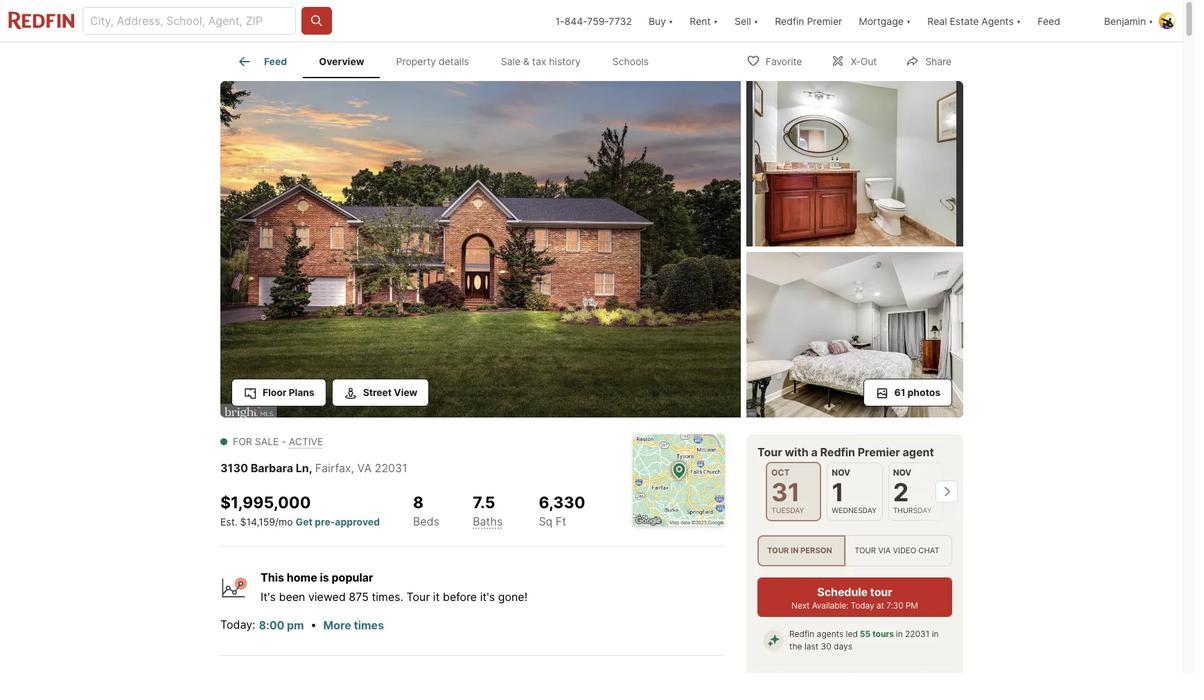 Task type: describe. For each thing, give the bounding box(es) containing it.
61 photos button
[[864, 379, 953, 407]]

31
[[772, 478, 800, 508]]

favorite
[[766, 55, 802, 67]]

submit search image
[[310, 14, 324, 28]]

gone!
[[498, 591, 528, 604]]

approved
[[335, 516, 380, 528]]

overview tab
[[303, 45, 380, 78]]

next
[[792, 601, 810, 612]]

1-844-759-7732
[[556, 15, 632, 27]]

▾ for rent ▾
[[714, 15, 718, 27]]

▾ for mortgage ▾
[[907, 15, 911, 27]]

mortgage ▾
[[859, 15, 911, 27]]

tour via video chat
[[855, 547, 940, 556]]

estate
[[950, 15, 979, 27]]

in inside the 'in the last 30 days'
[[932, 630, 939, 640]]

redfin premier button
[[767, 0, 851, 42]]

real estate agents ▾ button
[[920, 0, 1030, 42]]

out
[[861, 55, 877, 67]]

details
[[439, 56, 469, 67]]

schools tab
[[597, 45, 665, 78]]

1 , from the left
[[309, 462, 312, 476]]

property details tab
[[380, 45, 485, 78]]

tour for tour with a redfin premier agent
[[758, 446, 783, 460]]

redfin premier
[[775, 15, 843, 27]]

0 vertical spatial 22031
[[375, 462, 407, 476]]

rent ▾ button
[[690, 0, 718, 42]]

ln
[[296, 462, 309, 476]]

sq
[[539, 515, 553, 529]]

times.
[[372, 591, 404, 604]]

pre-
[[315, 516, 335, 528]]

schedule tour next available: today at 7:30 pm
[[792, 586, 919, 612]]

pm
[[906, 601, 919, 612]]

agents
[[982, 15, 1014, 27]]

photos
[[908, 387, 941, 399]]

user photo image
[[1159, 12, 1176, 29]]

759-
[[587, 15, 609, 27]]

City, Address, School, Agent, ZIP search field
[[83, 7, 296, 35]]

$1,995,000 est. $14,159 /mo get pre-approved
[[220, 494, 380, 528]]

property
[[396, 56, 436, 67]]

tour
[[871, 586, 893, 600]]

share button
[[895, 46, 964, 75]]

fairfax
[[315, 462, 351, 476]]

sell ▾
[[735, 15, 759, 27]]

tab list containing feed
[[220, 42, 676, 78]]

this home is popular it's been viewed 875 times. tour it before it's gone!
[[261, 571, 528, 604]]

nov 1 wednesday
[[832, 468, 877, 516]]

days
[[834, 642, 853, 653]]

tour with a redfin premier agent
[[758, 446, 934, 460]]

7732
[[609, 15, 632, 27]]

feed inside button
[[1038, 15, 1061, 27]]

real estate agents ▾ link
[[928, 0, 1021, 42]]

rent
[[690, 15, 711, 27]]

61 photos
[[895, 387, 941, 399]]

for sale - active
[[233, 436, 323, 448]]

floor
[[263, 387, 287, 399]]

mortgage ▾ button
[[859, 0, 911, 42]]

get
[[296, 516, 313, 528]]

55
[[860, 630, 871, 640]]

next image
[[936, 481, 958, 503]]

buy
[[649, 15, 666, 27]]

agents
[[817, 630, 844, 640]]

active link
[[289, 436, 323, 448]]

available:
[[812, 601, 849, 612]]

$1,995,000
[[220, 494, 311, 513]]

redfin for agents
[[790, 630, 815, 640]]

floor plans
[[263, 387, 315, 399]]

&
[[523, 56, 530, 67]]

the
[[790, 642, 803, 653]]

last
[[805, 642, 819, 653]]

share
[[926, 55, 952, 67]]

-
[[282, 436, 286, 448]]

viewed
[[308, 591, 346, 604]]

street view button
[[332, 379, 429, 407]]

2
[[893, 478, 909, 508]]

person
[[801, 547, 833, 556]]

overview
[[319, 56, 364, 67]]

▾ for buy ▾
[[669, 15, 673, 27]]

mortgage ▾ button
[[851, 0, 920, 42]]

thursday
[[893, 507, 932, 516]]

1
[[832, 478, 844, 508]]



Task type: locate. For each thing, give the bounding box(es) containing it.
it's
[[480, 591, 495, 604]]

0 horizontal spatial ,
[[309, 462, 312, 476]]

7:30
[[887, 601, 904, 612]]

premier up x-out button
[[807, 15, 843, 27]]

get pre-approved link
[[296, 516, 380, 528]]

buy ▾ button
[[641, 0, 682, 42]]

tuesday
[[772, 507, 805, 516]]

1 horizontal spatial 22031
[[906, 630, 930, 640]]

2 vertical spatial redfin
[[790, 630, 815, 640]]

tour left the person
[[767, 547, 789, 556]]

list box containing tour in person
[[758, 536, 953, 567]]

redfin up favorite
[[775, 15, 805, 27]]

7.5 baths
[[473, 494, 503, 529]]

nov down tour with a redfin premier agent
[[832, 468, 851, 478]]

street
[[363, 387, 392, 399]]

1 nov from the left
[[832, 468, 851, 478]]

sell ▾ button
[[735, 0, 759, 42]]

at
[[877, 601, 885, 612]]

8:00
[[259, 619, 285, 633]]

,
[[309, 462, 312, 476], [351, 462, 354, 476]]

chat
[[919, 547, 940, 556]]

nov 2 thursday
[[893, 468, 932, 516]]

None button
[[766, 462, 822, 522], [827, 463, 883, 522], [889, 463, 944, 522], [766, 462, 822, 522], [827, 463, 883, 522], [889, 463, 944, 522]]

tour for tour via video chat
[[855, 547, 876, 556]]

1 horizontal spatial nov
[[893, 468, 912, 478]]

redfin up the
[[790, 630, 815, 640]]

beds
[[413, 515, 440, 529]]

0 horizontal spatial 22031
[[375, 462, 407, 476]]

2 horizontal spatial in
[[932, 630, 939, 640]]

0 horizontal spatial premier
[[807, 15, 843, 27]]

street view
[[363, 387, 418, 399]]

va
[[357, 462, 372, 476]]

feed link
[[236, 53, 287, 70]]

baths link
[[473, 515, 503, 529]]

1 ▾ from the left
[[669, 15, 673, 27]]

view
[[394, 387, 418, 399]]

844-
[[565, 15, 587, 27]]

30
[[821, 642, 832, 653]]

nov inside nov 1 wednesday
[[832, 468, 851, 478]]

plans
[[289, 387, 315, 399]]

2 , from the left
[[351, 462, 354, 476]]

est.
[[220, 516, 238, 528]]

redfin for premier
[[775, 15, 805, 27]]

1 horizontal spatial premier
[[858, 446, 901, 460]]

tour left via
[[855, 547, 876, 556]]

sell
[[735, 15, 751, 27]]

, left the fairfax
[[309, 462, 312, 476]]

it
[[433, 591, 440, 604]]

3 ▾ from the left
[[754, 15, 759, 27]]

this
[[261, 571, 284, 585]]

times
[[354, 619, 384, 633]]

▾ for sell ▾
[[754, 15, 759, 27]]

4 ▾ from the left
[[907, 15, 911, 27]]

tour up oct
[[758, 446, 783, 460]]

▾ right agents
[[1017, 15, 1021, 27]]

1 horizontal spatial in
[[896, 630, 903, 640]]

tour left it
[[407, 591, 430, 604]]

mortgage
[[859, 15, 904, 27]]

3130
[[220, 462, 248, 476]]

x-
[[851, 55, 861, 67]]

feed button
[[1030, 0, 1096, 42]]

via
[[879, 547, 891, 556]]

nov down agent
[[893, 468, 912, 478]]

tour inside this home is popular it's been viewed 875 times. tour it before it's gone!
[[407, 591, 430, 604]]

x-out button
[[820, 46, 889, 75]]

7.5
[[473, 494, 495, 513]]

redfin agents led 55 tours in 22031
[[790, 630, 930, 640]]

1 vertical spatial feed
[[264, 56, 287, 67]]

2 ▾ from the left
[[714, 15, 718, 27]]

benjamin
[[1105, 15, 1146, 27]]

0 horizontal spatial feed
[[264, 56, 287, 67]]

sale
[[501, 56, 521, 67]]

▾ right rent
[[714, 15, 718, 27]]

buy ▾
[[649, 15, 673, 27]]

rent ▾
[[690, 15, 718, 27]]

active
[[289, 436, 323, 448]]

is
[[320, 571, 329, 585]]

▾
[[669, 15, 673, 27], [714, 15, 718, 27], [754, 15, 759, 27], [907, 15, 911, 27], [1017, 15, 1021, 27], [1149, 15, 1154, 27]]

0 horizontal spatial nov
[[832, 468, 851, 478]]

today:
[[220, 618, 255, 632]]

video
[[893, 547, 917, 556]]

before
[[443, 591, 477, 604]]

ft
[[556, 515, 566, 529]]

benjamin ▾
[[1105, 15, 1154, 27]]

tour in person
[[767, 547, 833, 556]]

feed right agents
[[1038, 15, 1061, 27]]

for
[[233, 436, 252, 448]]

3130 barbara ln, fairfax, va 22031 image
[[220, 81, 741, 418], [747, 81, 964, 247], [747, 252, 964, 418]]

0 vertical spatial feed
[[1038, 15, 1061, 27]]

nov inside nov 2 thursday
[[893, 468, 912, 478]]

0 vertical spatial redfin
[[775, 15, 805, 27]]

tour for tour in person
[[767, 547, 789, 556]]

today: 8:00 pm • more times
[[220, 618, 384, 633]]

more times link
[[323, 619, 384, 633]]

▾ right sell
[[754, 15, 759, 27]]

tab list
[[220, 42, 676, 78]]

22031 down pm
[[906, 630, 930, 640]]

5 ▾ from the left
[[1017, 15, 1021, 27]]

61
[[895, 387, 906, 399]]

redfin right "a"
[[821, 446, 856, 460]]

redfin inside button
[[775, 15, 805, 27]]

pm
[[287, 619, 304, 633]]

real
[[928, 15, 947, 27]]

with
[[785, 446, 809, 460]]

1-844-759-7732 link
[[556, 15, 632, 27]]

rent ▾ button
[[682, 0, 727, 42]]

•
[[311, 618, 317, 632]]

6 ▾ from the left
[[1149, 15, 1154, 27]]

feed inside tab list
[[264, 56, 287, 67]]

feed left overview
[[264, 56, 287, 67]]

map entry image
[[633, 435, 725, 527]]

property details
[[396, 56, 469, 67]]

redfin
[[775, 15, 805, 27], [821, 446, 856, 460], [790, 630, 815, 640]]

1-
[[556, 15, 565, 27]]

1 vertical spatial redfin
[[821, 446, 856, 460]]

schools
[[613, 56, 649, 67]]

▾ right buy
[[669, 15, 673, 27]]

oct
[[772, 468, 790, 478]]

1 vertical spatial 22031
[[906, 630, 930, 640]]

list box
[[758, 536, 953, 567]]

1 horizontal spatial feed
[[1038, 15, 1061, 27]]

6,330 sq ft
[[539, 494, 586, 529]]

led
[[846, 630, 858, 640]]

x-out
[[851, 55, 877, 67]]

agent
[[903, 446, 934, 460]]

8
[[413, 494, 424, 513]]

real estate agents ▾
[[928, 15, 1021, 27]]

0 vertical spatial premier
[[807, 15, 843, 27]]

sell ▾ button
[[727, 0, 767, 42]]

a
[[812, 446, 818, 460]]

▾ for benjamin ▾
[[1149, 15, 1154, 27]]

feed
[[1038, 15, 1061, 27], [264, 56, 287, 67]]

floor plans button
[[232, 379, 326, 407]]

nov for 2
[[893, 468, 912, 478]]

0 horizontal spatial in
[[791, 547, 799, 556]]

nov for 1
[[832, 468, 851, 478]]

▾ right "mortgage"
[[907, 15, 911, 27]]

today
[[851, 601, 875, 612]]

22031 right va
[[375, 462, 407, 476]]

tours
[[873, 630, 894, 640]]

▾ left user photo
[[1149, 15, 1154, 27]]

8:00 pm button
[[258, 617, 305, 635]]

premier inside button
[[807, 15, 843, 27]]

1 vertical spatial premier
[[858, 446, 901, 460]]

1 horizontal spatial ,
[[351, 462, 354, 476]]

in inside list box
[[791, 547, 799, 556]]

sale & tax history tab
[[485, 45, 597, 78]]

2 nov from the left
[[893, 468, 912, 478]]

premier left agent
[[858, 446, 901, 460]]

, left va
[[351, 462, 354, 476]]

it's
[[261, 591, 276, 604]]



Task type: vqa. For each thing, say whether or not it's contained in the screenshot.
the Nov in the Nov 1 Wednesday
yes



